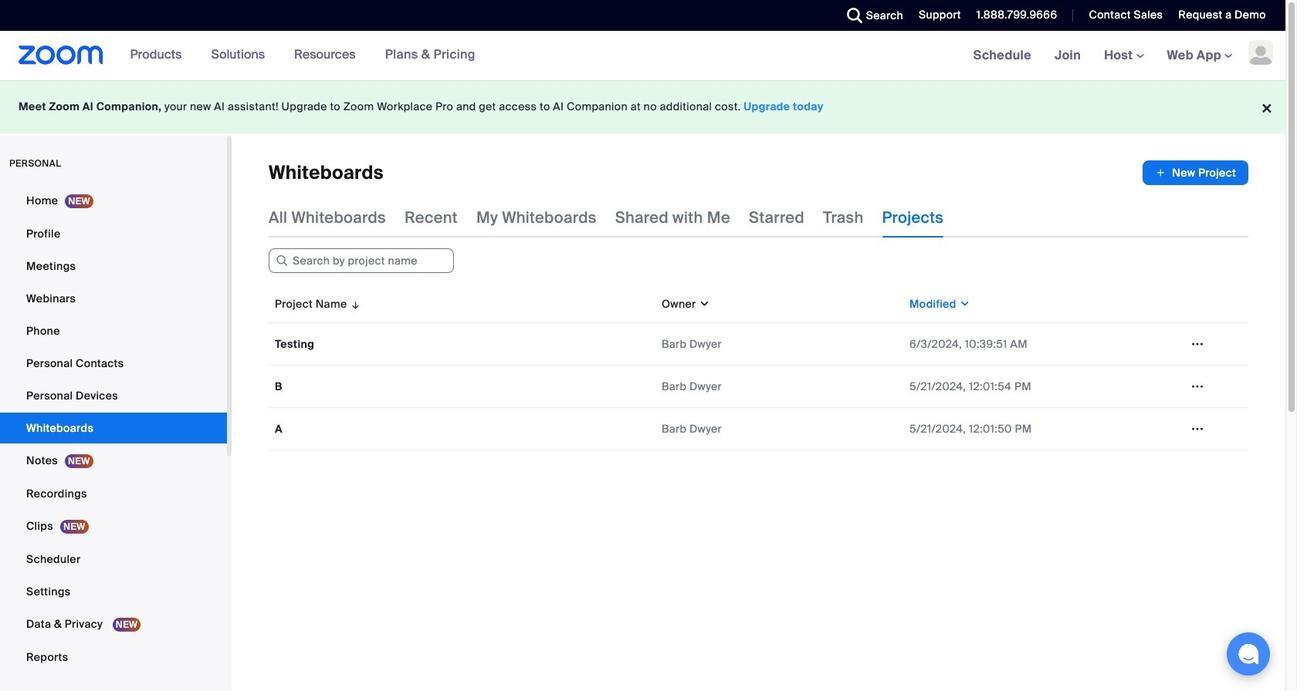 Task type: vqa. For each thing, say whether or not it's contained in the screenshot.
Grid mode, not selected image
no



Task type: describe. For each thing, give the bounding box(es) containing it.
meetings navigation
[[962, 31, 1286, 81]]

profile picture image
[[1249, 40, 1273, 65]]

Search text field
[[269, 249, 454, 273]]

2 edit project image from the top
[[1185, 380, 1210, 394]]

1 edit project image from the top
[[1185, 337, 1210, 351]]

product information navigation
[[103, 31, 487, 80]]

down image
[[696, 296, 710, 312]]

tabs of all whiteboard page tab list
[[269, 198, 944, 238]]

personal menu menu
[[0, 185, 227, 675]]

edit project image
[[1185, 422, 1210, 436]]



Task type: locate. For each thing, give the bounding box(es) containing it.
1 vertical spatial edit project image
[[1185, 380, 1210, 394]]

footer
[[0, 80, 1286, 134]]

arrow down image
[[347, 295, 361, 313]]

open chat image
[[1238, 644, 1259, 666]]

application
[[269, 286, 1260, 463]]

0 vertical spatial edit project image
[[1185, 337, 1210, 351]]

add image
[[1155, 165, 1166, 181]]

banner
[[0, 31, 1286, 81]]

zoom logo image
[[19, 46, 103, 65]]

edit project image
[[1185, 337, 1210, 351], [1185, 380, 1210, 394]]



